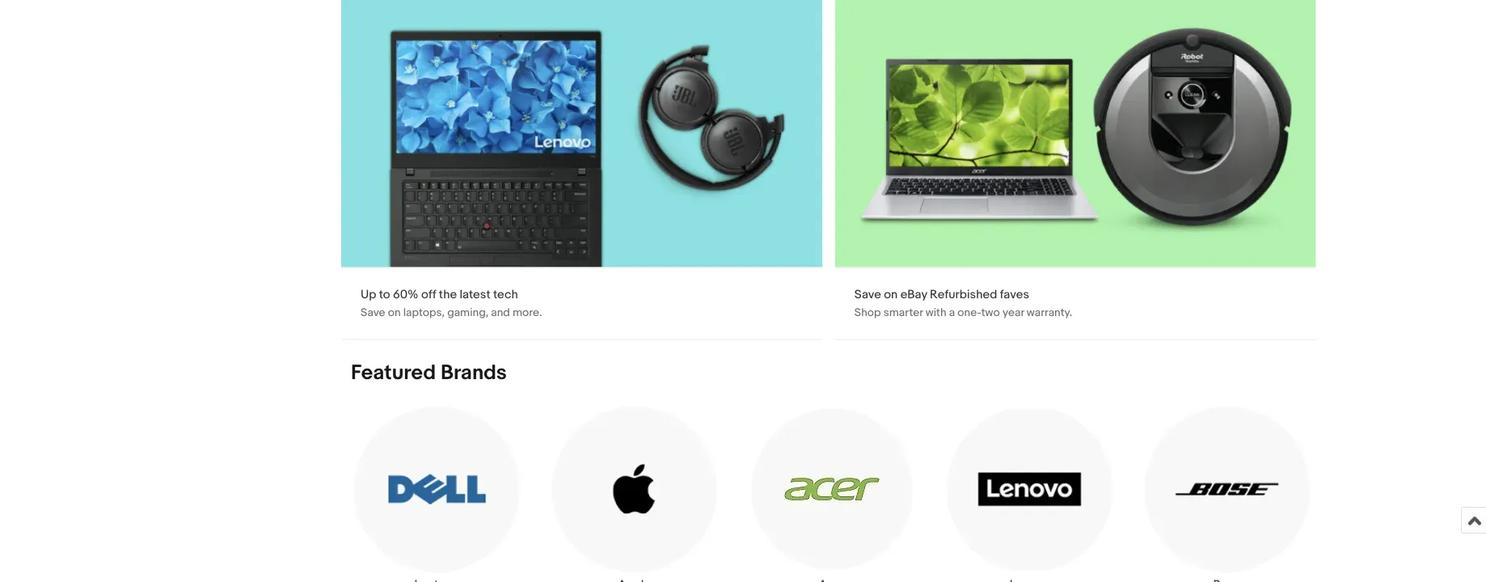 Task type: locate. For each thing, give the bounding box(es) containing it.
featured brands
[[351, 361, 507, 386]]

gaming,
[[447, 306, 489, 320]]

on up smarter
[[884, 288, 898, 302]]

0 horizontal spatial on
[[388, 306, 401, 320]]

faves
[[1000, 288, 1030, 302]]

featured
[[351, 361, 436, 386]]

on down to
[[388, 306, 401, 320]]

one-
[[958, 306, 982, 320]]

up
[[361, 288, 376, 302]]

60%
[[393, 288, 419, 302]]

save down up
[[361, 306, 385, 320]]

save up 'shop'
[[855, 288, 881, 302]]

shop
[[855, 306, 881, 320]]

laptops,
[[403, 306, 445, 320]]

refurbished
[[930, 288, 998, 302]]

list
[[332, 406, 1333, 582]]

0 vertical spatial on
[[884, 288, 898, 302]]

up to 60% off the latest tech save on laptops, gaming, and more.
[[361, 288, 542, 320]]

1 vertical spatial save
[[361, 306, 385, 320]]

save
[[855, 288, 881, 302], [361, 306, 385, 320]]

1 vertical spatial on
[[388, 306, 401, 320]]

0 horizontal spatial save
[[361, 306, 385, 320]]

1 horizontal spatial on
[[884, 288, 898, 302]]

1 horizontal spatial save
[[855, 288, 881, 302]]

save on ebay refurbished faves shop smarter with a one-two year warranty.
[[855, 288, 1073, 320]]

warranty.
[[1027, 306, 1073, 320]]

save inside the up to 60% off the latest tech save on laptops, gaming, and more.
[[361, 306, 385, 320]]

0 vertical spatial save
[[855, 288, 881, 302]]

None text field
[[341, 0, 822, 339], [835, 0, 1316, 339], [341, 0, 822, 339], [835, 0, 1316, 339]]

on
[[884, 288, 898, 302], [388, 306, 401, 320]]

ebay
[[901, 288, 927, 302]]



Task type: vqa. For each thing, say whether or not it's contained in the screenshot.
refurbished on the right of the page
yes



Task type: describe. For each thing, give the bounding box(es) containing it.
more.
[[513, 306, 542, 320]]

to
[[379, 288, 390, 302]]

on inside the up to 60% off the latest tech save on laptops, gaming, and more.
[[388, 306, 401, 320]]

year
[[1003, 306, 1024, 320]]

latest
[[460, 288, 491, 302]]

the
[[439, 288, 457, 302]]

smarter
[[884, 306, 923, 320]]

off
[[421, 288, 436, 302]]

brands
[[441, 361, 507, 386]]

two
[[982, 306, 1000, 320]]

save inside save on ebay refurbished faves shop smarter with a one-two year warranty.
[[855, 288, 881, 302]]

and
[[491, 306, 510, 320]]

with
[[926, 306, 947, 320]]

on inside save on ebay refurbished faves shop smarter with a one-two year warranty.
[[884, 288, 898, 302]]

tech
[[493, 288, 518, 302]]

a
[[949, 306, 955, 320]]



